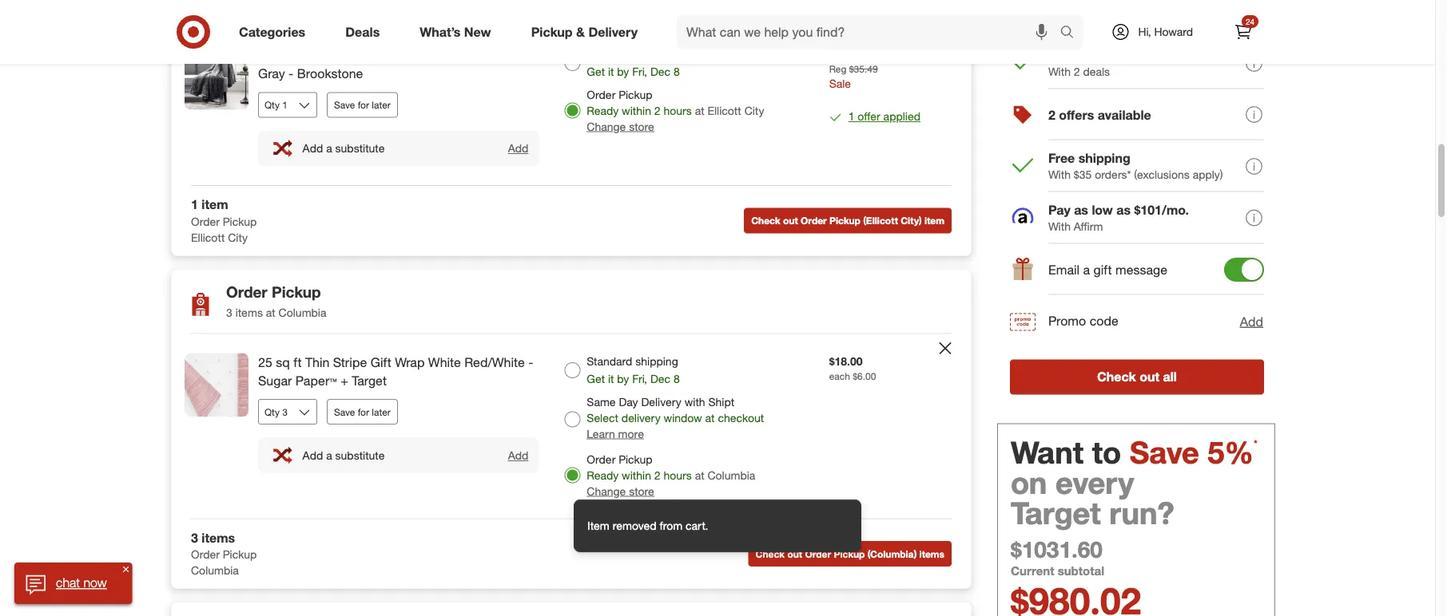 Task type: describe. For each thing, give the bounding box(es) containing it.
city inside 1 item order pickup ellicott city
[[228, 231, 248, 245]]

order inside the 3 items order pickup columbia
[[191, 548, 220, 562]]

5%
[[1208, 434, 1254, 471]]

available
[[1098, 107, 1151, 123]]

columbia inside order pickup 3 items at columbia
[[279, 306, 326, 320]]

chat now dialog
[[14, 563, 132, 605]]

order inside 1 item order pickup ellicott city
[[191, 215, 220, 229]]

search button
[[1053, 14, 1091, 53]]

change inside order pickup ready within 2 hours at ellicott city change store
[[587, 119, 626, 133]]

1 vertical spatial add button
[[1239, 312, 1264, 332]]

save for later for thin
[[334, 407, 391, 419]]

heated
[[340, 47, 382, 63]]

reg
[[829, 63, 847, 75]]

deals
[[1083, 65, 1110, 79]]

order pickup ready within 2 hours at columbia change store
[[587, 453, 756, 499]]

promo
[[1049, 314, 1086, 329]]

ellicott inside 1 item order pickup ellicott city
[[191, 231, 225, 245]]

chat now
[[56, 576, 107, 592]]

store inside order pickup ready within 2 hours at ellicott city change store
[[629, 119, 654, 133]]

check out order pickup (ellicott city) item
[[751, 215, 945, 227]]

promo code
[[1049, 314, 1119, 329]]

applied
[[884, 109, 921, 123]]

code
[[1090, 314, 1119, 329]]

50"x60" cozy heated throw blanket charcoal gray - brookstone
[[258, 47, 522, 81]]

howard
[[1154, 25, 1193, 39]]

thin
[[305, 355, 330, 370]]

check out all
[[1097, 370, 1177, 385]]

window
[[664, 411, 702, 425]]

learn more button
[[587, 426, 644, 442]]

25 sq ft thin stripe gift wrap white red/white - sugar paper&#8482; + target image
[[185, 354, 249, 418]]

$6.00
[[853, 370, 876, 382]]

$35.00 reg $35.49 sale
[[829, 47, 878, 91]]

2 inside you'll save with 2 deals
[[1074, 65, 1080, 79]]

city)
[[901, 215, 922, 227]]

24 link
[[1226, 14, 1261, 50]]

fri, for 50"x60" cozy heated throw blanket charcoal gray - brookstone
[[632, 64, 647, 78]]

at inside order pickup ready within 2 hours at columbia change store
[[695, 469, 705, 483]]

✕
[[123, 565, 129, 575]]

$18.00
[[829, 354, 863, 368]]

dec for 50"x60" cozy heated throw blanket charcoal gray - brookstone
[[650, 64, 671, 78]]

target inside on every target run?
[[1011, 495, 1101, 532]]

(exclusions
[[1134, 168, 1190, 182]]

1 offer applied button
[[848, 109, 921, 125]]

save for later button for thin
[[327, 400, 398, 425]]

sq
[[276, 355, 290, 370]]

1 item order pickup ellicott city
[[191, 197, 257, 245]]

for for throw
[[358, 99, 369, 111]]

25 sq ft thin stripe gift wrap white red/white - sugar paper™ + target
[[258, 355, 533, 389]]

order inside order pickup ready within 2 hours at ellicott city change store
[[587, 88, 616, 102]]

get for 50"x60" cozy heated throw blanket charcoal gray - brookstone
[[587, 64, 605, 78]]

standard for 50"x60" cozy heated throw blanket charcoal gray - brookstone
[[587, 47, 632, 61]]

+
[[341, 373, 348, 389]]

target inside 25 sq ft thin stripe gift wrap white red/white - sugar paper™ + target
[[352, 373, 387, 389]]

brookstone
[[297, 66, 363, 81]]

fri, for 25 sq ft thin stripe gift wrap white red/white - sugar paper™ + target
[[632, 372, 647, 386]]

save
[[1084, 48, 1112, 63]]

get for 25 sq ft thin stripe gift wrap white red/white - sugar paper™ + target
[[587, 372, 605, 386]]

run?
[[1109, 495, 1175, 532]]

categories
[[239, 24, 305, 40]]

2 inside order pickup ready within 2 hours at columbia change store
[[654, 469, 661, 483]]

want
[[1011, 434, 1084, 471]]

3 items order pickup columbia
[[191, 531, 257, 578]]

email
[[1049, 262, 1080, 278]]

1 offer applied
[[848, 109, 921, 123]]

charcoal
[[471, 47, 522, 63]]

8 for 25 sq ft thin stripe gift wrap white red/white - sugar paper™ + target
[[674, 372, 680, 386]]

city inside order pickup ready within 2 hours at ellicott city change store
[[745, 104, 764, 117]]

message
[[1116, 262, 1168, 278]]

gift
[[371, 355, 391, 370]]

gray
[[258, 66, 285, 81]]

25
[[258, 355, 272, 370]]

1 as from the left
[[1074, 203, 1088, 218]]

search
[[1053, 26, 1091, 41]]

with for you'll save
[[1049, 65, 1071, 79]]

order inside order pickup 3 items at columbia
[[226, 283, 268, 301]]

to
[[1092, 434, 1121, 471]]

pickup inside the 3 items order pickup columbia
[[223, 548, 257, 562]]

$35
[[1074, 168, 1092, 182]]

check for 50"x60" cozy heated throw blanket charcoal gray - brookstone
[[751, 215, 781, 227]]

ellicott inside order pickup ready within 2 hours at ellicott city change store
[[708, 104, 741, 117]]

add button for 25 sq ft thin stripe gift wrap white red/white - sugar paper™ + target
[[507, 448, 529, 464]]

substitute for throw
[[335, 141, 385, 155]]

what's new link
[[406, 14, 511, 50]]

with
[[685, 395, 705, 409]]

current
[[1011, 564, 1055, 579]]

more
[[618, 427, 644, 441]]

*
[[1254, 438, 1258, 450]]

checkout
[[718, 411, 764, 425]]

check out order pickup (columbia) items
[[756, 548, 945, 560]]

categories link
[[225, 14, 325, 50]]

dec for 25 sq ft thin stripe gift wrap white red/white - sugar paper™ + target
[[650, 372, 671, 386]]

2 inside order pickup ready within 2 hours at ellicott city change store
[[654, 104, 661, 117]]

2 offers available
[[1049, 107, 1151, 123]]

white
[[428, 355, 461, 370]]

save for later for throw
[[334, 99, 391, 111]]

what's new
[[420, 24, 491, 40]]

- inside 50"x60" cozy heated throw blanket charcoal gray - brookstone
[[289, 66, 294, 81]]

item inside 1 item order pickup ellicott city
[[202, 197, 228, 213]]

- inside 25 sq ft thin stripe gift wrap white red/white - sugar paper™ + target
[[528, 355, 533, 370]]

at inside order pickup 3 items at columbia
[[266, 306, 275, 320]]

new
[[464, 24, 491, 40]]

1 for item
[[191, 197, 198, 213]]

$18.00 each $6.00
[[829, 354, 876, 382]]

change store button for change
[[587, 119, 654, 135]]

save for ft
[[334, 407, 355, 419]]

stripe
[[333, 355, 367, 370]]

2 inside button
[[1049, 107, 1056, 123]]

it for 25 sq ft thin stripe gift wrap white red/white - sugar paper™ + target
[[608, 372, 614, 386]]

pay as low as $101/mo. with affirm
[[1049, 203, 1189, 234]]

offer
[[858, 109, 880, 123]]

day
[[619, 395, 638, 409]]

apply)
[[1193, 168, 1223, 182]]

now
[[83, 576, 107, 592]]

within for change
[[622, 104, 651, 117]]

at inside order pickup ready within 2 hours at ellicott city change store
[[695, 104, 705, 117]]

all
[[1163, 370, 1177, 385]]

email a gift message
[[1049, 262, 1168, 278]]

pay
[[1049, 203, 1071, 218]]

save for heated
[[334, 99, 355, 111]]

wrap
[[395, 355, 425, 370]]

shipt
[[708, 395, 735, 409]]

(ellicott
[[863, 215, 898, 227]]

free
[[1049, 151, 1075, 166]]

shipping inside free shipping with $35 orders* (exclusions apply)
[[1079, 151, 1131, 166]]

pickup & delivery link
[[518, 14, 658, 50]]

within for store
[[622, 469, 651, 483]]

item
[[587, 519, 610, 533]]

it for 50"x60" cozy heated throw blanket charcoal gray - brookstone
[[608, 64, 614, 78]]

orders*
[[1095, 168, 1131, 182]]

you'll
[[1049, 48, 1080, 63]]



Task type: vqa. For each thing, say whether or not it's contained in the screenshot.
"Advertisement" element
no



Task type: locate. For each thing, give the bounding box(es) containing it.
-
[[289, 66, 294, 81], [528, 355, 533, 370]]

2 vertical spatial with
[[1049, 220, 1071, 234]]

8 up the same day delivery with shipt select delivery window at checkout learn more
[[674, 372, 680, 386]]

1 fri, from the top
[[632, 64, 647, 78]]

later for blanket
[[372, 99, 391, 111]]

0 vertical spatial ready
[[587, 104, 619, 117]]

change store button
[[587, 119, 654, 135], [587, 484, 654, 500]]

fri, up the day
[[632, 372, 647, 386]]

save for later button down brookstone
[[327, 92, 398, 118]]

- right gray
[[289, 66, 294, 81]]

0 vertical spatial standard
[[587, 47, 632, 61]]

same
[[587, 395, 616, 409]]

pickup inside 1 item order pickup ellicott city
[[223, 215, 257, 229]]

None radio
[[564, 363, 580, 379]]

1 horizontal spatial item
[[925, 215, 945, 227]]

0 vertical spatial a
[[326, 141, 332, 155]]

2 change from the top
[[587, 485, 626, 499]]

at inside the same day delivery with shipt select delivery window at checkout learn more
[[705, 411, 715, 425]]

1 horizontal spatial 1
[[848, 109, 855, 123]]

a for 50"x60" cozy heated throw blanket charcoal gray - brookstone
[[326, 141, 332, 155]]

change inside order pickup ready within 2 hours at columbia change store
[[587, 485, 626, 499]]

1 store from the top
[[629, 119, 654, 133]]

save for later down brookstone
[[334, 99, 391, 111]]

8 up order pickup ready within 2 hours at ellicott city change store
[[674, 64, 680, 78]]

3
[[226, 306, 232, 320], [191, 531, 198, 546]]

item inside button
[[925, 215, 945, 227]]

1 standard from the top
[[587, 47, 632, 61]]

as right "low"
[[1117, 203, 1131, 218]]

within inside order pickup ready within 2 hours at ellicott city change store
[[622, 104, 651, 117]]

1 vertical spatial ellicott
[[191, 231, 225, 245]]

low
[[1092, 203, 1113, 218]]

1 with from the top
[[1049, 65, 1071, 79]]

1 8 from the top
[[674, 64, 680, 78]]

2 hours from the top
[[664, 469, 692, 483]]

target
[[352, 373, 387, 389], [1011, 495, 1101, 532]]

0 vertical spatial with
[[1049, 65, 1071, 79]]

cart item ready to fulfill group containing 25 sq ft thin stripe gift wrap white red/white - sugar paper™ + target
[[172, 334, 971, 519]]

2 get from the top
[[587, 372, 605, 386]]

1 horizontal spatial -
[[528, 355, 533, 370]]

standard shipping get it by fri, dec 8 for 50"x60" cozy heated throw blanket charcoal gray - brookstone
[[587, 47, 680, 78]]

0 horizontal spatial delivery
[[589, 24, 638, 40]]

1 standard shipping get it by fri, dec 8 from the top
[[587, 47, 680, 78]]

2 standard from the top
[[587, 354, 632, 368]]

hours for at columbia
[[664, 469, 692, 483]]

with down you'll
[[1049, 65, 1071, 79]]

dec up order pickup ready within 2 hours at ellicott city change store
[[650, 64, 671, 78]]

within
[[622, 104, 651, 117], [622, 469, 651, 483]]

(columbia)
[[868, 548, 917, 560]]

out for 50"x60" cozy heated throw blanket charcoal gray - brookstone
[[783, 215, 798, 227]]

2 dec from the top
[[650, 372, 671, 386]]

None radio
[[564, 55, 580, 71], [564, 412, 580, 428], [564, 55, 580, 71], [564, 412, 580, 428]]

change store button for store
[[587, 484, 654, 500]]

ready inside order pickup ready within 2 hours at columbia change store
[[587, 469, 619, 483]]

add button for 50"x60" cozy heated throw blanket charcoal gray - brookstone
[[507, 141, 529, 156]]

items inside the 3 items order pickup columbia
[[202, 531, 235, 546]]

add a substitute for ft
[[303, 449, 385, 463]]

check for 25 sq ft thin stripe gift wrap white red/white - sugar paper™ + target
[[756, 548, 785, 560]]

target up $1031.60
[[1011, 495, 1101, 532]]

add
[[303, 141, 323, 155], [508, 141, 529, 155], [1240, 314, 1264, 330], [303, 449, 323, 463], [508, 449, 529, 463]]

0 horizontal spatial as
[[1074, 203, 1088, 218]]

ready right store pickup option at top left
[[587, 104, 619, 117]]

within inside order pickup ready within 2 hours at columbia change store
[[622, 469, 651, 483]]

1 change store button from the top
[[587, 119, 654, 135]]

later down 25 sq ft thin stripe gift wrap white red/white - sugar paper™ + target
[[372, 407, 391, 419]]

0 vertical spatial items
[[236, 306, 263, 320]]

1 vertical spatial within
[[622, 469, 651, 483]]

1 ready from the top
[[587, 104, 619, 117]]

save down brookstone
[[334, 99, 355, 111]]

1 horizontal spatial delivery
[[641, 395, 682, 409]]

24
[[1246, 16, 1255, 26]]

2 store from the top
[[629, 485, 654, 499]]

1 vertical spatial hours
[[664, 469, 692, 483]]

hours for at ellicott city
[[664, 104, 692, 117]]

it down pickup & delivery link
[[608, 64, 614, 78]]

1 vertical spatial save
[[334, 407, 355, 419]]

0 vertical spatial -
[[289, 66, 294, 81]]

ready for change
[[587, 104, 619, 117]]

1 vertical spatial city
[[228, 231, 248, 245]]

with inside you'll save with 2 deals
[[1049, 65, 1071, 79]]

8 for 50"x60" cozy heated throw blanket charcoal gray - brookstone
[[674, 64, 680, 78]]

1 horizontal spatial ellicott
[[708, 104, 741, 117]]

subtotal
[[1058, 564, 1105, 579]]

$101/mo.
[[1134, 203, 1189, 218]]

check out order pickup (ellicott city) item button
[[744, 208, 952, 234]]

0 horizontal spatial -
[[289, 66, 294, 81]]

0 horizontal spatial city
[[228, 231, 248, 245]]

2 cart item ready to fulfill group from the top
[[172, 334, 971, 519]]

What can we help you find? suggestions appear below search field
[[677, 14, 1064, 50]]

save
[[334, 99, 355, 111], [334, 407, 355, 419], [1130, 434, 1199, 471]]

0 vertical spatial 3
[[226, 306, 232, 320]]

0 vertical spatial city
[[745, 104, 764, 117]]

out for 25 sq ft thin stripe gift wrap white red/white - sugar paper™ + target
[[788, 548, 802, 560]]

later down 50"x60" cozy heated throw blanket charcoal gray - brookstone
[[372, 99, 391, 111]]

0 horizontal spatial ellicott
[[191, 231, 225, 245]]

0 horizontal spatial item
[[202, 197, 228, 213]]

1 save for later button from the top
[[327, 92, 398, 118]]

blanket
[[424, 47, 467, 63]]

1 hours from the top
[[664, 104, 692, 117]]

order pickup ready within 2 hours at ellicott city change store
[[587, 88, 764, 133]]

1 vertical spatial later
[[372, 407, 391, 419]]

2 substitute from the top
[[335, 449, 385, 463]]

a for 25 sq ft thin stripe gift wrap white red/white - sugar paper™ + target
[[326, 449, 332, 463]]

for down brookstone
[[358, 99, 369, 111]]

by up the day
[[617, 372, 629, 386]]

2 vertical spatial out
[[788, 548, 802, 560]]

2 horizontal spatial columbia
[[708, 469, 756, 483]]

1 vertical spatial -
[[528, 355, 533, 370]]

1 dec from the top
[[650, 64, 671, 78]]

1 for offer
[[848, 109, 855, 123]]

2 vertical spatial items
[[920, 548, 945, 560]]

gift
[[1094, 262, 1112, 278]]

0 vertical spatial columbia
[[279, 306, 326, 320]]

standard shipping get it by fri, dec 8 for 25 sq ft thin stripe gift wrap white red/white - sugar paper™ + target
[[587, 354, 680, 386]]

1 vertical spatial it
[[608, 372, 614, 386]]

50"x60" cozy heated throw blanket charcoal gray - brookstone link
[[258, 46, 539, 83]]

0 horizontal spatial columbia
[[191, 564, 239, 578]]

ready right store pickup radio
[[587, 469, 619, 483]]

shipping up orders*
[[1079, 151, 1131, 166]]

save for later button down +
[[327, 400, 398, 425]]

1 substitute from the top
[[335, 141, 385, 155]]

by down pickup & delivery link
[[617, 64, 629, 78]]

0 vertical spatial within
[[622, 104, 651, 117]]

standard for 25 sq ft thin stripe gift wrap white red/white - sugar paper™ + target
[[587, 354, 632, 368]]

1 vertical spatial 8
[[674, 372, 680, 386]]

on
[[1011, 465, 1047, 502]]

1 inside button
[[848, 109, 855, 123]]

0 vertical spatial out
[[783, 215, 798, 227]]

1 vertical spatial get
[[587, 372, 605, 386]]

city
[[745, 104, 764, 117], [228, 231, 248, 245]]

target down gift
[[352, 373, 387, 389]]

ft
[[293, 355, 302, 370]]

shipping
[[636, 47, 678, 61], [1079, 151, 1131, 166], [636, 354, 678, 368]]

2 save for later button from the top
[[327, 400, 398, 425]]

1 vertical spatial a
[[1083, 262, 1090, 278]]

deals link
[[332, 14, 400, 50]]

order
[[587, 88, 616, 102], [191, 215, 220, 229], [801, 215, 827, 227], [226, 283, 268, 301], [587, 453, 616, 467], [191, 548, 220, 562], [805, 548, 831, 560]]

a down paper™
[[326, 449, 332, 463]]

2 with from the top
[[1049, 168, 1071, 182]]

store
[[629, 119, 654, 133], [629, 485, 654, 499]]

$35.49
[[849, 63, 878, 75]]

pickup
[[531, 24, 573, 40], [619, 88, 653, 102], [223, 215, 257, 229], [830, 215, 861, 227], [272, 283, 321, 301], [619, 453, 653, 467], [223, 548, 257, 562], [834, 548, 865, 560]]

0 vertical spatial target
[[352, 373, 387, 389]]

0 vertical spatial store
[[629, 119, 654, 133]]

by
[[617, 64, 629, 78], [617, 372, 629, 386]]

1 horizontal spatial columbia
[[279, 306, 326, 320]]

1 vertical spatial columbia
[[708, 469, 756, 483]]

0 vertical spatial fri,
[[632, 64, 647, 78]]

0 vertical spatial standard shipping get it by fri, dec 8
[[587, 47, 680, 78]]

- right the red/white
[[528, 355, 533, 370]]

1 save for later from the top
[[334, 99, 391, 111]]

0 vertical spatial delivery
[[589, 24, 638, 40]]

change store button right store pickup option at top left
[[587, 119, 654, 135]]

from
[[660, 519, 683, 533]]

what's
[[420, 24, 461, 40]]

1 vertical spatial item
[[925, 215, 945, 227]]

free shipping with $35 orders* (exclusions apply)
[[1049, 151, 1223, 182]]

1 vertical spatial save for later
[[334, 407, 391, 419]]

Store pickup radio
[[564, 468, 580, 484]]

with for free shipping
[[1049, 168, 1071, 182]]

2 vertical spatial check
[[756, 548, 785, 560]]

change store button up the removed
[[587, 484, 654, 500]]

$1031.60
[[1011, 537, 1103, 564]]

check out order pickup (columbia) items button
[[748, 542, 952, 567]]

25 sq ft thin stripe gift wrap white red/white - sugar paper™ + target link
[[258, 354, 539, 390]]

pickup inside order pickup 3 items at columbia
[[272, 283, 321, 301]]

2 later from the top
[[372, 407, 391, 419]]

2 by from the top
[[617, 372, 629, 386]]

1 later from the top
[[372, 99, 391, 111]]

with inside pay as low as $101/mo. with affirm
[[1049, 220, 1071, 234]]

within down more
[[622, 469, 651, 483]]

check out all button
[[1010, 360, 1264, 395]]

2 as from the left
[[1117, 203, 1131, 218]]

1 vertical spatial dec
[[650, 372, 671, 386]]

substitute
[[335, 141, 385, 155], [335, 449, 385, 463]]

by for 25 sq ft thin stripe gift wrap white red/white - sugar paper™ + target
[[617, 372, 629, 386]]

1 horizontal spatial as
[[1117, 203, 1131, 218]]

store inside order pickup ready within 2 hours at columbia change store
[[629, 485, 654, 499]]

standard shipping get it by fri, dec 8 down pickup & delivery
[[587, 47, 680, 78]]

you'll save with 2 deals
[[1049, 48, 1112, 79]]

delivery for day
[[641, 395, 682, 409]]

0 vertical spatial save for later button
[[327, 92, 398, 118]]

2 ready from the top
[[587, 469, 619, 483]]

0 vertical spatial dec
[[650, 64, 671, 78]]

1 change from the top
[[587, 119, 626, 133]]

0 horizontal spatial 3
[[191, 531, 198, 546]]

columbia
[[279, 306, 326, 320], [708, 469, 756, 483], [191, 564, 239, 578]]

it
[[608, 64, 614, 78], [608, 372, 614, 386]]

each
[[829, 370, 850, 382]]

2 it from the top
[[608, 372, 614, 386]]

1 vertical spatial out
[[1140, 370, 1160, 385]]

affirm image
[[1010, 206, 1036, 232], [1012, 208, 1034, 224]]

0 vertical spatial add a substitute
[[303, 141, 385, 155]]

2 vertical spatial save
[[1130, 434, 1199, 471]]

fri, up order pickup ready within 2 hours at ellicott city change store
[[632, 64, 647, 78]]

get down pickup & delivery link
[[587, 64, 605, 78]]

2 for from the top
[[358, 407, 369, 419]]

0 vertical spatial substitute
[[335, 141, 385, 155]]

1 inside 1 item order pickup ellicott city
[[191, 197, 198, 213]]

delivery up delivery
[[641, 395, 682, 409]]

0 vertical spatial 1
[[848, 109, 855, 123]]

learn
[[587, 427, 615, 441]]

shipping up the day
[[636, 354, 678, 368]]

3 inside order pickup 3 items at columbia
[[226, 306, 232, 320]]

3 inside the 3 items order pickup columbia
[[191, 531, 198, 546]]

for for thin
[[358, 407, 369, 419]]

1 vertical spatial standard
[[587, 354, 632, 368]]

1 vertical spatial save for later button
[[327, 400, 398, 425]]

hi, howard
[[1138, 25, 1193, 39]]

shipping for 25 sq ft thin stripe gift wrap white red/white - sugar paper™ + target
[[636, 354, 678, 368]]

items inside order pickup 3 items at columbia
[[236, 306, 263, 320]]

1 vertical spatial 1
[[191, 197, 198, 213]]

0 vertical spatial 8
[[674, 64, 680, 78]]

add a substitute down brookstone
[[303, 141, 385, 155]]

standard up same at the bottom left of the page
[[587, 354, 632, 368]]

with down pay on the right top of the page
[[1049, 220, 1071, 234]]

cart item ready to fulfill group for items
[[172, 334, 971, 519]]

1 within from the top
[[622, 104, 651, 117]]

1 horizontal spatial 3
[[226, 306, 232, 320]]

0 vertical spatial change store button
[[587, 119, 654, 135]]

50"x60"
[[258, 47, 304, 63]]

1 vertical spatial for
[[358, 407, 369, 419]]

columbia inside the 3 items order pickup columbia
[[191, 564, 239, 578]]

50&#34;x60&#34; cozy heated throw blanket charcoal gray - brookstone image
[[185, 46, 249, 110]]

1 add a substitute from the top
[[303, 141, 385, 155]]

sugar
[[258, 373, 292, 389]]

add a substitute down +
[[303, 449, 385, 463]]

1 vertical spatial with
[[1049, 168, 1071, 182]]

2 vertical spatial columbia
[[191, 564, 239, 578]]

offers
[[1059, 107, 1094, 123]]

as up the affirm
[[1074, 203, 1088, 218]]

add a substitute for heated
[[303, 141, 385, 155]]

save for later down +
[[334, 407, 391, 419]]

get
[[587, 64, 605, 78], [587, 372, 605, 386]]

order pickup 3 items at columbia
[[226, 283, 326, 320]]

shipping for 50"x60" cozy heated throw blanket charcoal gray - brookstone
[[636, 47, 678, 61]]

delivery for &
[[589, 24, 638, 40]]

shipping up order pickup ready within 2 hours at ellicott city change store
[[636, 47, 678, 61]]

item removed from cart.
[[587, 519, 708, 533]]

on every target run?
[[1011, 465, 1175, 532]]

cart item ready to fulfill group containing 50"x60" cozy heated throw blanket charcoal gray - brookstone
[[172, 27, 971, 185]]

1 vertical spatial fri,
[[632, 372, 647, 386]]

0 horizontal spatial target
[[352, 373, 387, 389]]

1 get from the top
[[587, 64, 605, 78]]

1 vertical spatial add a substitute
[[303, 449, 385, 463]]

1 vertical spatial ready
[[587, 469, 619, 483]]

hours inside order pickup ready within 2 hours at columbia change store
[[664, 469, 692, 483]]

delivery right &
[[589, 24, 638, 40]]

2 standard shipping get it by fri, dec 8 from the top
[[587, 354, 680, 386]]

items inside button
[[920, 548, 945, 560]]

2 change store button from the top
[[587, 484, 654, 500]]

sale
[[829, 77, 851, 91]]

fri,
[[632, 64, 647, 78], [632, 372, 647, 386]]

2 within from the top
[[622, 469, 651, 483]]

0 vertical spatial cart item ready to fulfill group
[[172, 27, 971, 185]]

0 vertical spatial shipping
[[636, 47, 678, 61]]

1 for from the top
[[358, 99, 369, 111]]

0 vertical spatial change
[[587, 119, 626, 133]]

0 vertical spatial it
[[608, 64, 614, 78]]

0 vertical spatial for
[[358, 99, 369, 111]]

2 vertical spatial a
[[326, 449, 332, 463]]

it up same at the bottom left of the page
[[608, 372, 614, 386]]

pickup inside order pickup ready within 2 hours at ellicott city change store
[[619, 88, 653, 102]]

later for stripe
[[372, 407, 391, 419]]

1 vertical spatial delivery
[[641, 395, 682, 409]]

2
[[1074, 65, 1080, 79], [654, 104, 661, 117], [1049, 107, 1056, 123], [654, 469, 661, 483]]

within right store pickup option at top left
[[622, 104, 651, 117]]

delivery inside the same day delivery with shipt select delivery window at checkout learn more
[[641, 395, 682, 409]]

2 vertical spatial shipping
[[636, 354, 678, 368]]

delivery
[[589, 24, 638, 40], [641, 395, 682, 409]]

save for later button for throw
[[327, 92, 398, 118]]

standard shipping get it by fri, dec 8
[[587, 47, 680, 78], [587, 354, 680, 386]]

columbia inside order pickup ready within 2 hours at columbia change store
[[708, 469, 756, 483]]

1 vertical spatial shipping
[[1079, 151, 1131, 166]]

hours inside order pickup ready within 2 hours at ellicott city change store
[[664, 104, 692, 117]]

2 8 from the top
[[674, 372, 680, 386]]

1 vertical spatial cart item ready to fulfill group
[[172, 334, 971, 519]]

at
[[695, 104, 705, 117], [266, 306, 275, 320], [705, 411, 715, 425], [695, 469, 705, 483]]

$1031.60 current subtotal
[[1011, 537, 1105, 579]]

0 vertical spatial hours
[[664, 104, 692, 117]]

1 vertical spatial substitute
[[335, 449, 385, 463]]

by for 50"x60" cozy heated throw blanket charcoal gray - brookstone
[[617, 64, 629, 78]]

for down stripe
[[358, 407, 369, 419]]

1 cart item ready to fulfill group from the top
[[172, 27, 971, 185]]

ready inside order pickup ready within 2 hours at ellicott city change store
[[587, 104, 619, 117]]

get up same at the bottom left of the page
[[587, 372, 605, 386]]

1 vertical spatial check
[[1097, 370, 1136, 385]]

0 vertical spatial get
[[587, 64, 605, 78]]

dec up the same day delivery with shipt select delivery window at checkout learn more
[[650, 372, 671, 386]]

0 vertical spatial check
[[751, 215, 781, 227]]

1 vertical spatial items
[[202, 531, 235, 546]]

affirm
[[1074, 220, 1103, 234]]

0 vertical spatial by
[[617, 64, 629, 78]]

0 vertical spatial ellicott
[[708, 104, 741, 117]]

every
[[1056, 465, 1134, 502]]

2 fri, from the top
[[632, 372, 647, 386]]

0 vertical spatial later
[[372, 99, 391, 111]]

0 vertical spatial add button
[[507, 141, 529, 156]]

3 with from the top
[[1049, 220, 1071, 234]]

save down +
[[334, 407, 355, 419]]

standard down pickup & delivery
[[587, 47, 632, 61]]

hours
[[664, 104, 692, 117], [664, 469, 692, 483]]

with down free
[[1049, 168, 1071, 182]]

1 it from the top
[[608, 64, 614, 78]]

2 vertical spatial add button
[[507, 448, 529, 464]]

substitute for thin
[[335, 449, 385, 463]]

order inside order pickup ready within 2 hours at columbia change store
[[587, 453, 616, 467]]

pickup & delivery
[[531, 24, 638, 40]]

$35.00
[[829, 47, 863, 61]]

2 add a substitute from the top
[[303, 449, 385, 463]]

1 vertical spatial target
[[1011, 495, 1101, 532]]

2 save for later from the top
[[334, 407, 391, 419]]

later
[[372, 99, 391, 111], [372, 407, 391, 419]]

a
[[326, 141, 332, 155], [1083, 262, 1090, 278], [326, 449, 332, 463]]

1 horizontal spatial city
[[745, 104, 764, 117]]

✕ button
[[119, 563, 132, 576]]

0 vertical spatial save for later
[[334, 99, 391, 111]]

cart item ready to fulfill group for item
[[172, 27, 971, 185]]

a left gift
[[1083, 262, 1090, 278]]

standard shipping get it by fri, dec 8 up the day
[[587, 354, 680, 386]]

1 by from the top
[[617, 64, 629, 78]]

ready for store
[[587, 469, 619, 483]]

cart item ready to fulfill group
[[172, 27, 971, 185], [172, 334, 971, 519]]

save right 'to'
[[1130, 434, 1199, 471]]

pickup inside order pickup ready within 2 hours at columbia change store
[[619, 453, 653, 467]]

1 vertical spatial 3
[[191, 531, 198, 546]]

a down brookstone
[[326, 141, 332, 155]]

change
[[587, 119, 626, 133], [587, 485, 626, 499]]

Store pickup radio
[[564, 103, 580, 119]]

1 vertical spatial standard shipping get it by fri, dec 8
[[587, 354, 680, 386]]

with inside free shipping with $35 orders* (exclusions apply)
[[1049, 168, 1071, 182]]

1 horizontal spatial target
[[1011, 495, 1101, 532]]

0 horizontal spatial 1
[[191, 197, 198, 213]]



